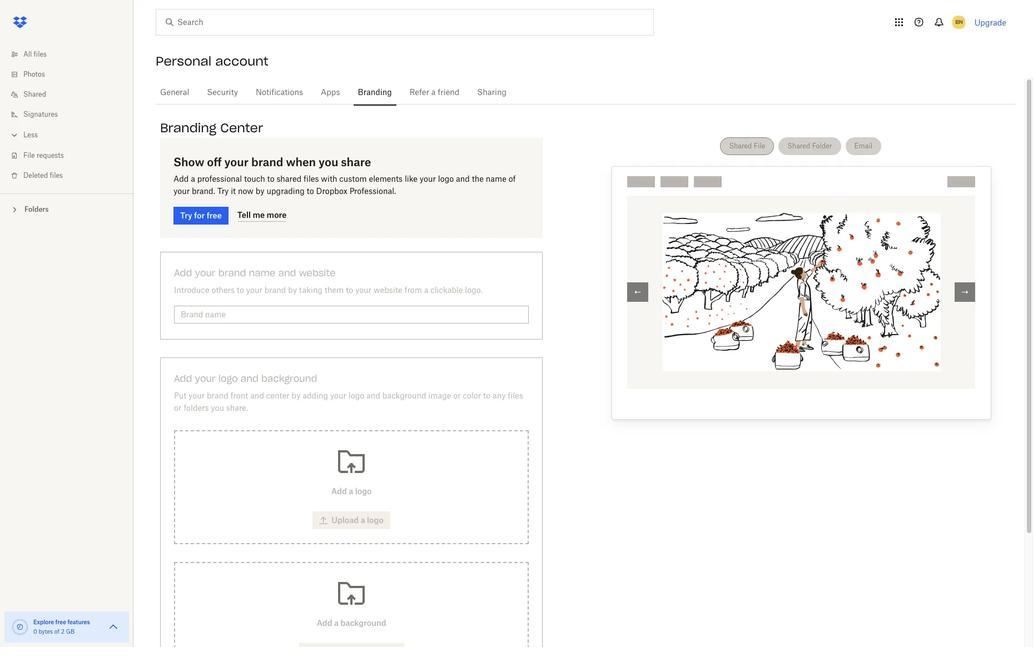 Task type: locate. For each thing, give the bounding box(es) containing it.
dropbox
[[316, 188, 347, 196]]

add down show
[[174, 176, 189, 184]]

with
[[321, 176, 337, 184]]

a inside add a professional touch to shared files with custom elements like your logo and the name of your brand. try it now by upgrading to dropbox professional.
[[191, 176, 195, 184]]

file requests
[[23, 152, 64, 159]]

a right from
[[424, 287, 428, 295]]

try for free
[[180, 211, 222, 220]]

folders button
[[0, 201, 133, 217]]

professional.
[[350, 188, 396, 196]]

1 horizontal spatial name
[[486, 176, 507, 184]]

name
[[486, 176, 507, 184], [249, 267, 275, 279]]

0 horizontal spatial branding
[[160, 120, 216, 136]]

2 horizontal spatial logo
[[438, 176, 454, 184]]

0 vertical spatial free
[[207, 211, 222, 220]]

features
[[68, 619, 90, 626]]

others
[[212, 287, 235, 295]]

from
[[405, 287, 422, 295]]

files right deleted
[[50, 172, 63, 179]]

try
[[217, 188, 229, 196], [180, 211, 192, 220]]

by down touch
[[256, 188, 264, 196]]

of
[[509, 176, 516, 184], [54, 629, 60, 635]]

file inside button
[[754, 142, 765, 150]]

try left 'it'
[[217, 188, 229, 196]]

put
[[174, 393, 186, 400]]

1 vertical spatial by
[[288, 287, 297, 295]]

list
[[0, 38, 133, 194]]

1 horizontal spatial try
[[217, 188, 229, 196]]

2 vertical spatial a
[[424, 287, 428, 295]]

branding right the apps
[[358, 89, 392, 97]]

by
[[256, 188, 264, 196], [288, 287, 297, 295], [292, 393, 301, 400]]

add up introduce
[[174, 267, 192, 279]]

clickable
[[431, 287, 463, 295]]

files
[[34, 51, 47, 58], [50, 172, 63, 179], [304, 176, 319, 184], [508, 393, 523, 400]]

0 vertical spatial add
[[174, 176, 189, 184]]

add for add your brand name and website
[[174, 267, 192, 279]]

taking
[[299, 287, 323, 295]]

a right refer
[[431, 89, 436, 97]]

folders
[[24, 205, 49, 214]]

center
[[220, 120, 263, 136]]

1 vertical spatial background
[[382, 393, 426, 400]]

1 vertical spatial try
[[180, 211, 192, 220]]

file left shared folder
[[754, 142, 765, 150]]

0 horizontal spatial free
[[55, 619, 66, 626]]

brand up touch
[[251, 155, 283, 169]]

shared folder
[[788, 142, 832, 150]]

0 vertical spatial background
[[261, 373, 317, 384]]

0 horizontal spatial file
[[23, 152, 35, 159]]

1 horizontal spatial website
[[374, 287, 402, 295]]

add up put
[[174, 373, 192, 384]]

the
[[472, 176, 484, 184]]

0 vertical spatial or
[[453, 393, 461, 400]]

try left for
[[180, 211, 192, 220]]

you up the with
[[319, 155, 338, 169]]

0 vertical spatial logo
[[438, 176, 454, 184]]

branding for branding center
[[160, 120, 216, 136]]

to
[[267, 176, 275, 184], [307, 188, 314, 196], [237, 287, 244, 295], [346, 287, 353, 295], [483, 393, 491, 400]]

file down less
[[23, 152, 35, 159]]

by right 'center'
[[292, 393, 301, 400]]

1 vertical spatial branding
[[160, 120, 216, 136]]

name inside add a professional touch to shared files with custom elements like your logo and the name of your brand. try it now by upgrading to dropbox professional.
[[486, 176, 507, 184]]

you
[[319, 155, 338, 169], [211, 405, 224, 413]]

1 vertical spatial add
[[174, 267, 192, 279]]

0 horizontal spatial website
[[299, 267, 336, 279]]

and
[[456, 176, 470, 184], [278, 267, 296, 279], [241, 373, 259, 384], [250, 393, 264, 400], [367, 393, 380, 400]]

branding for branding
[[358, 89, 392, 97]]

1 vertical spatial of
[[54, 629, 60, 635]]

of inside add a professional touch to shared files with custom elements like your logo and the name of your brand. try it now by upgrading to dropbox professional.
[[509, 176, 516, 184]]

shared inside button
[[729, 142, 752, 150]]

free inside 'explore free features 0 bytes of 2 gb'
[[55, 619, 66, 626]]

add your brand name and website
[[174, 267, 336, 279]]

1 vertical spatial you
[[211, 405, 224, 413]]

1 horizontal spatial or
[[453, 393, 461, 400]]

0 horizontal spatial logo
[[218, 373, 238, 384]]

brand left front
[[207, 393, 228, 400]]

0 vertical spatial of
[[509, 176, 516, 184]]

to right touch
[[267, 176, 275, 184]]

refer a friend
[[410, 89, 460, 97]]

1 horizontal spatial free
[[207, 211, 222, 220]]

0 vertical spatial a
[[431, 89, 436, 97]]

gb
[[66, 629, 75, 635]]

any
[[493, 393, 506, 400]]

or left color
[[453, 393, 461, 400]]

to left dropbox
[[307, 188, 314, 196]]

logo left "the"
[[438, 176, 454, 184]]

free
[[207, 211, 222, 220], [55, 619, 66, 626]]

0 vertical spatial you
[[319, 155, 338, 169]]

1 vertical spatial a
[[191, 176, 195, 184]]

shared file
[[729, 142, 765, 150]]

apps
[[321, 89, 340, 97]]

to right others
[[237, 287, 244, 295]]

0 horizontal spatial a
[[191, 176, 195, 184]]

free inside button
[[207, 211, 222, 220]]

branding up show
[[160, 120, 216, 136]]

upgrading
[[267, 188, 305, 196]]

like
[[405, 176, 418, 184]]

0
[[33, 629, 37, 635]]

shared for shared folder
[[788, 142, 810, 150]]

1 vertical spatial or
[[174, 405, 182, 413]]

file
[[754, 142, 765, 150], [23, 152, 35, 159]]

shared inside shared folder button
[[788, 142, 810, 150]]

to left any
[[483, 393, 491, 400]]

files right any
[[508, 393, 523, 400]]

1 horizontal spatial of
[[509, 176, 516, 184]]

0 vertical spatial branding
[[358, 89, 392, 97]]

1 vertical spatial name
[[249, 267, 275, 279]]

tab list containing general
[[156, 78, 1016, 106]]

by left taking at the top of page
[[288, 287, 297, 295]]

0 horizontal spatial you
[[211, 405, 224, 413]]

branding inside tab
[[358, 89, 392, 97]]

0 vertical spatial name
[[486, 176, 507, 184]]

add inside add a professional touch to shared files with custom elements like your logo and the name of your brand. try it now by upgrading to dropbox professional.
[[174, 176, 189, 184]]

1 horizontal spatial file
[[754, 142, 765, 150]]

a inside tab
[[431, 89, 436, 97]]

branding
[[358, 89, 392, 97], [160, 120, 216, 136]]

bytes
[[39, 629, 53, 635]]

email
[[854, 142, 873, 150]]

to inside put your brand front and center by adding your logo and background image or color to any files or folders you share.
[[483, 393, 491, 400]]

free right for
[[207, 211, 222, 220]]

files left the with
[[304, 176, 319, 184]]

shared
[[23, 91, 46, 98], [729, 142, 752, 150], [788, 142, 810, 150]]

tab list
[[156, 78, 1016, 106]]

2 vertical spatial by
[[292, 393, 301, 400]]

signatures link
[[9, 105, 133, 125]]

or
[[453, 393, 461, 400], [174, 405, 182, 413]]

1 horizontal spatial branding
[[358, 89, 392, 97]]

branding center
[[160, 120, 263, 136]]

0 vertical spatial try
[[217, 188, 229, 196]]

←
[[634, 288, 642, 297]]

list containing all files
[[0, 38, 133, 194]]

website up taking at the top of page
[[299, 267, 336, 279]]

tell me more button
[[237, 209, 287, 222]]

add for add a professional touch to shared files with custom elements like your logo and the name of your brand. try it now by upgrading to dropbox professional.
[[174, 176, 189, 184]]

logo right the adding
[[349, 393, 364, 400]]

logo up front
[[218, 373, 238, 384]]

general
[[160, 89, 189, 97]]

your
[[224, 155, 249, 169], [420, 176, 436, 184], [174, 188, 190, 196], [195, 267, 216, 279], [246, 287, 262, 295], [355, 287, 372, 295], [195, 373, 216, 384], [189, 393, 205, 400], [330, 393, 346, 400]]

0 vertical spatial by
[[256, 188, 264, 196]]

2 vertical spatial logo
[[349, 393, 364, 400]]

apps tab
[[316, 80, 345, 106]]

2 horizontal spatial a
[[431, 89, 436, 97]]

a up brand.
[[191, 176, 195, 184]]

1 vertical spatial website
[[374, 287, 402, 295]]

put your brand front and center by adding your logo and background image or color to any files or folders you share.
[[174, 393, 523, 413]]

brand
[[251, 155, 283, 169], [218, 267, 246, 279], [265, 287, 286, 295], [207, 393, 228, 400]]

add
[[174, 176, 189, 184], [174, 267, 192, 279], [174, 373, 192, 384]]

1 horizontal spatial logo
[[349, 393, 364, 400]]

try inside button
[[180, 211, 192, 220]]

you left share.
[[211, 405, 224, 413]]

shared file button
[[720, 137, 774, 155]]

dropbox image
[[9, 11, 31, 33]]

folders
[[184, 405, 209, 413]]

free up 2
[[55, 619, 66, 626]]

website left from
[[374, 287, 402, 295]]

0 horizontal spatial of
[[54, 629, 60, 635]]

a
[[431, 89, 436, 97], [191, 176, 195, 184], [424, 287, 428, 295]]

of right "the"
[[509, 176, 516, 184]]

1 vertical spatial free
[[55, 619, 66, 626]]

of left 2
[[54, 629, 60, 635]]

2 vertical spatial add
[[174, 373, 192, 384]]

0 vertical spatial file
[[754, 142, 765, 150]]

add a professional touch to shared files with custom elements like your logo and the name of your brand. try it now by upgrading to dropbox professional.
[[174, 176, 516, 196]]

background left the image
[[382, 393, 426, 400]]

0 horizontal spatial shared
[[23, 91, 46, 98]]

shared for shared
[[23, 91, 46, 98]]

background up 'center'
[[261, 373, 317, 384]]

shared
[[277, 176, 302, 184]]

1 horizontal spatial shared
[[729, 142, 752, 150]]

a for professional
[[191, 176, 195, 184]]

tell me more
[[237, 210, 287, 219]]

share.
[[226, 405, 248, 413]]

or down put
[[174, 405, 182, 413]]

website
[[299, 267, 336, 279], [374, 287, 402, 295]]

it
[[231, 188, 236, 196]]

shared inside shared link
[[23, 91, 46, 98]]

1 vertical spatial logo
[[218, 373, 238, 384]]

0 horizontal spatial try
[[180, 211, 192, 220]]

2 horizontal spatial shared
[[788, 142, 810, 150]]

sharing tab
[[473, 80, 511, 106]]

logo inside put your brand front and center by adding your logo and background image or color to any files or folders you share.
[[349, 393, 364, 400]]

1 horizontal spatial background
[[382, 393, 426, 400]]

brand.
[[192, 188, 215, 196]]



Task type: vqa. For each thing, say whether or not it's contained in the screenshot.
the bottom of
yes



Task type: describe. For each thing, give the bounding box(es) containing it.
signatures
[[23, 111, 58, 118]]

all files link
[[9, 44, 133, 65]]

files inside add a professional touch to shared files with custom elements like your logo and the name of your brand. try it now by upgrading to dropbox professional.
[[304, 176, 319, 184]]

refer a friend tab
[[405, 80, 464, 106]]

deleted files
[[23, 172, 63, 179]]

bn button
[[950, 13, 968, 31]]

custom
[[339, 176, 367, 184]]

security
[[207, 89, 238, 97]]

→
[[961, 288, 969, 297]]

introduce
[[174, 287, 209, 295]]

2
[[61, 629, 64, 635]]

1 horizontal spatial you
[[319, 155, 338, 169]]

Search text field
[[177, 16, 631, 28]]

brand down add your brand name and website
[[265, 287, 286, 295]]

a for friend
[[431, 89, 436, 97]]

quota usage element
[[11, 618, 29, 636]]

deleted files link
[[9, 166, 133, 186]]

upgrade link
[[975, 18, 1007, 27]]

to right them
[[346, 287, 353, 295]]

1 horizontal spatial a
[[424, 287, 428, 295]]

logo.
[[465, 287, 483, 295]]

brand up others
[[218, 267, 246, 279]]

0 horizontal spatial name
[[249, 267, 275, 279]]

now
[[238, 188, 254, 196]]

file requests link
[[9, 146, 133, 166]]

shared link
[[9, 85, 133, 105]]

show
[[174, 155, 204, 169]]

background inside put your brand front and center by adding your logo and background image or color to any files or folders you share.
[[382, 393, 426, 400]]

friend
[[438, 89, 460, 97]]

off
[[207, 155, 222, 169]]

you inside put your brand front and center by adding your logo and background image or color to any files or folders you share.
[[211, 405, 224, 413]]

0 vertical spatial website
[[299, 267, 336, 279]]

center
[[266, 393, 290, 400]]

bn
[[955, 18, 963, 26]]

Brand name input text field
[[181, 309, 522, 321]]

less
[[23, 132, 38, 138]]

image
[[428, 393, 451, 400]]

introduce others to your brand by taking them to your website from a clickable logo.
[[174, 287, 483, 295]]

branding tab
[[353, 80, 396, 106]]

brand inside put your brand front and center by adding your logo and background image or color to any files or folders you share.
[[207, 393, 228, 400]]

show off your brand when you share
[[174, 155, 371, 169]]

refer
[[410, 89, 429, 97]]

touch
[[244, 176, 265, 184]]

files inside put your brand front and center by adding your logo and background image or color to any files or folders you share.
[[508, 393, 523, 400]]

by inside add a professional touch to shared files with custom elements like your logo and the name of your brand. try it now by upgrading to dropbox professional.
[[256, 188, 264, 196]]

when
[[286, 155, 316, 169]]

personal account
[[156, 53, 268, 69]]

security tab
[[203, 80, 242, 106]]

front
[[231, 393, 248, 400]]

email button
[[846, 137, 881, 155]]

0 horizontal spatial background
[[261, 373, 317, 384]]

notifications tab
[[251, 80, 308, 106]]

explore
[[33, 619, 54, 626]]

account
[[215, 53, 268, 69]]

add your logo and background
[[174, 373, 317, 384]]

personal
[[156, 53, 211, 69]]

sharing
[[477, 89, 507, 97]]

0 horizontal spatial or
[[174, 405, 182, 413]]

professional
[[197, 176, 242, 184]]

tell
[[237, 210, 251, 219]]

share
[[341, 155, 371, 169]]

photos link
[[9, 65, 133, 85]]

explore free features 0 bytes of 2 gb
[[33, 619, 90, 635]]

of inside 'explore free features 0 bytes of 2 gb'
[[54, 629, 60, 635]]

try for free button
[[174, 207, 228, 225]]

elements
[[369, 176, 403, 184]]

requests
[[37, 152, 64, 159]]

shared folder button
[[779, 137, 841, 155]]

more
[[267, 210, 287, 219]]

notifications
[[256, 89, 303, 97]]

all
[[23, 51, 32, 58]]

and inside add a professional touch to shared files with custom elements like your logo and the name of your brand. try it now by upgrading to dropbox professional.
[[456, 176, 470, 184]]

logo inside add a professional touch to shared files with custom elements like your logo and the name of your brand. try it now by upgrading to dropbox professional.
[[438, 176, 454, 184]]

upgrade
[[975, 18, 1007, 27]]

add for add your logo and background
[[174, 373, 192, 384]]

all files
[[23, 51, 47, 58]]

files right all
[[34, 51, 47, 58]]

adding
[[303, 393, 328, 400]]

try inside add a professional touch to shared files with custom elements like your logo and the name of your brand. try it now by upgrading to dropbox professional.
[[217, 188, 229, 196]]

shared for shared file
[[729, 142, 752, 150]]

1 vertical spatial file
[[23, 152, 35, 159]]

color
[[463, 393, 481, 400]]

photos
[[23, 71, 45, 78]]

me
[[253, 210, 265, 219]]

less image
[[9, 130, 20, 141]]

by inside put your brand front and center by adding your logo and background image or color to any files or folders you share.
[[292, 393, 301, 400]]

them
[[325, 287, 344, 295]]

deleted
[[23, 172, 48, 179]]

for
[[194, 211, 205, 220]]

general tab
[[156, 80, 194, 106]]

folder
[[812, 142, 832, 150]]



